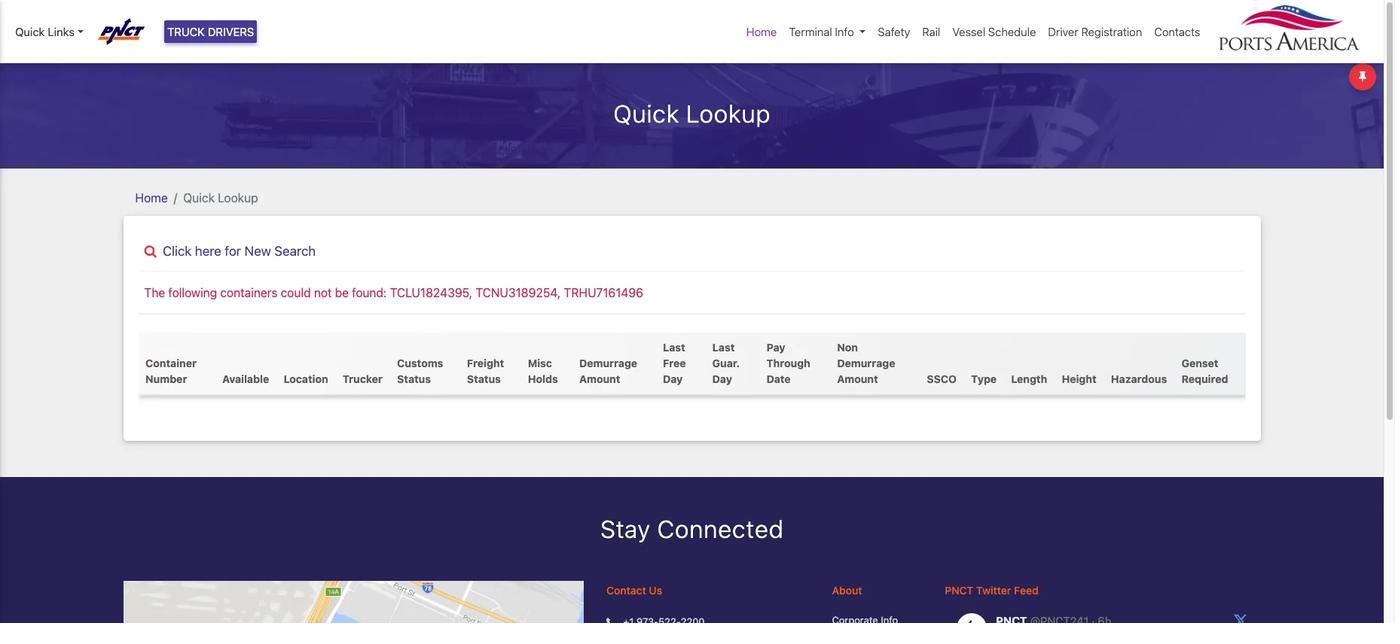 Task type: describe. For each thing, give the bounding box(es) containing it.
genset
[[1182, 357, 1219, 370]]

number
[[145, 373, 187, 386]]

freight
[[467, 357, 504, 370]]

following
[[168, 286, 217, 300]]

non demurrage amount
[[837, 342, 895, 386]]

found:
[[352, 286, 387, 300]]

last for last guar. day
[[713, 342, 735, 354]]

day for last free day
[[663, 373, 683, 386]]

the following containers could not be found: tclu1824395, tcnu3189254, trhu7161496
[[144, 286, 644, 300]]

last for last free day
[[663, 342, 685, 354]]

driver registration link
[[1042, 17, 1149, 46]]

truck drivers
[[167, 25, 254, 38]]

holds
[[528, 373, 558, 386]]

0 vertical spatial quick lookup
[[613, 99, 771, 128]]

safety link
[[872, 17, 916, 46]]

freight status
[[467, 357, 504, 386]]

length
[[1011, 373, 1048, 386]]

hazardous
[[1111, 373, 1167, 386]]

genset required
[[1182, 357, 1229, 386]]

1 vertical spatial quick
[[613, 99, 679, 128]]

contacts link
[[1149, 17, 1207, 46]]

last free day
[[663, 342, 686, 386]]

type
[[971, 373, 997, 386]]

here
[[195, 243, 221, 259]]

misc
[[528, 357, 552, 370]]

container number
[[145, 357, 197, 386]]

last guar. day
[[713, 342, 740, 386]]

misc holds
[[528, 357, 558, 386]]

guar.
[[713, 357, 740, 370]]

trucker
[[343, 373, 383, 386]]

required
[[1182, 373, 1229, 386]]

vessel schedule link
[[947, 17, 1042, 46]]

terminal info link
[[783, 17, 872, 46]]

pay
[[767, 342, 786, 354]]

drivers
[[208, 25, 254, 38]]

rail link
[[916, 17, 947, 46]]

customs
[[397, 357, 443, 370]]

0 horizontal spatial home link
[[135, 191, 168, 205]]

2 vertical spatial quick
[[183, 191, 215, 205]]

click here for new search
[[163, 243, 316, 259]]

ssco
[[927, 373, 957, 386]]

through
[[767, 357, 811, 370]]

free
[[663, 357, 686, 370]]

trhu7161496
[[564, 286, 644, 300]]

tclu1824395,
[[390, 286, 473, 300]]

twitter
[[976, 585, 1011, 598]]

click here for new search link
[[138, 243, 1246, 259]]

height
[[1062, 373, 1097, 386]]

be
[[335, 286, 349, 300]]

stay connected
[[600, 515, 784, 544]]

safety
[[878, 25, 910, 38]]

pnct twitter feed
[[945, 585, 1039, 598]]

rail
[[922, 25, 941, 38]]



Task type: locate. For each thing, give the bounding box(es) containing it.
quick
[[15, 25, 45, 38], [613, 99, 679, 128], [183, 191, 215, 205]]

for
[[225, 243, 241, 259]]

0 horizontal spatial last
[[663, 342, 685, 354]]

demurrage amount
[[579, 357, 638, 386]]

demurrage down non on the bottom of the page
[[837, 357, 895, 370]]

last up free
[[663, 342, 685, 354]]

day down guar.
[[713, 373, 732, 386]]

status down 'freight'
[[467, 373, 501, 386]]

status inside freight status
[[467, 373, 501, 386]]

1 vertical spatial home
[[135, 191, 168, 205]]

1 horizontal spatial day
[[713, 373, 732, 386]]

0 horizontal spatial lookup
[[218, 191, 258, 205]]

home link up 'search' image
[[135, 191, 168, 205]]

amount
[[579, 373, 620, 386], [837, 373, 878, 386]]

containers
[[220, 286, 278, 300]]

status
[[397, 373, 431, 386], [467, 373, 501, 386]]

1 horizontal spatial amount
[[837, 373, 878, 386]]

last inside last free day
[[663, 342, 685, 354]]

2 day from the left
[[713, 373, 732, 386]]

lookup
[[686, 99, 771, 128], [218, 191, 258, 205]]

customs status
[[397, 357, 443, 386]]

registration
[[1082, 25, 1142, 38]]

home up 'search' image
[[135, 191, 168, 205]]

demurrage right misc holds
[[579, 357, 638, 370]]

1 horizontal spatial status
[[467, 373, 501, 386]]

amount inside non demurrage amount
[[837, 373, 878, 386]]

2 amount from the left
[[837, 373, 878, 386]]

demurrage
[[579, 357, 638, 370], [837, 357, 895, 370]]

2 horizontal spatial quick
[[613, 99, 679, 128]]

0 horizontal spatial quick
[[15, 25, 45, 38]]

amount down non on the bottom of the page
[[837, 373, 878, 386]]

0 horizontal spatial status
[[397, 373, 431, 386]]

truck
[[167, 25, 205, 38]]

day inside last free day
[[663, 373, 683, 386]]

feed
[[1014, 585, 1039, 598]]

search image
[[144, 245, 157, 259]]

quick links
[[15, 25, 75, 38]]

us
[[649, 585, 662, 598]]

0 vertical spatial home
[[747, 25, 777, 38]]

1 horizontal spatial quick
[[183, 191, 215, 205]]

contacts
[[1155, 25, 1201, 38]]

0 horizontal spatial day
[[663, 373, 683, 386]]

status inside customs status
[[397, 373, 431, 386]]

1 last from the left
[[663, 342, 685, 354]]

quick links link
[[15, 23, 83, 40]]

could
[[281, 286, 311, 300]]

1 demurrage from the left
[[579, 357, 638, 370]]

1 vertical spatial lookup
[[218, 191, 258, 205]]

1 day from the left
[[663, 373, 683, 386]]

1 horizontal spatial demurrage
[[837, 357, 895, 370]]

last up guar.
[[713, 342, 735, 354]]

1 horizontal spatial home link
[[741, 17, 783, 46]]

0 horizontal spatial home
[[135, 191, 168, 205]]

status for freight status
[[467, 373, 501, 386]]

1 amount from the left
[[579, 373, 620, 386]]

1 horizontal spatial home
[[747, 25, 777, 38]]

home
[[747, 25, 777, 38], [135, 191, 168, 205]]

last inside last guar. day
[[713, 342, 735, 354]]

0 vertical spatial quick
[[15, 25, 45, 38]]

connected
[[657, 515, 784, 544]]

1 status from the left
[[397, 373, 431, 386]]

day for last guar. day
[[713, 373, 732, 386]]

non
[[837, 342, 858, 354]]

available
[[222, 373, 269, 386]]

home link
[[741, 17, 783, 46], [135, 191, 168, 205]]

0 horizontal spatial demurrage
[[579, 357, 638, 370]]

1 vertical spatial home link
[[135, 191, 168, 205]]

quick lookup
[[613, 99, 771, 128], [183, 191, 258, 205]]

search
[[274, 243, 316, 259]]

day
[[663, 373, 683, 386], [713, 373, 732, 386]]

vessel schedule
[[953, 25, 1036, 38]]

contact us
[[607, 585, 662, 598]]

contact
[[607, 585, 646, 598]]

last
[[663, 342, 685, 354], [713, 342, 735, 354]]

2 demurrage from the left
[[837, 357, 895, 370]]

schedule
[[989, 25, 1036, 38]]

home link left terminal
[[741, 17, 783, 46]]

2 last from the left
[[713, 342, 735, 354]]

location
[[284, 373, 328, 386]]

vessel
[[953, 25, 986, 38]]

home left terminal
[[747, 25, 777, 38]]

1 vertical spatial quick lookup
[[183, 191, 258, 205]]

driver registration
[[1048, 25, 1142, 38]]

date
[[767, 373, 791, 386]]

0 horizontal spatial amount
[[579, 373, 620, 386]]

info
[[835, 25, 854, 38]]

day inside last guar. day
[[713, 373, 732, 386]]

pnct
[[945, 585, 974, 598]]

0 horizontal spatial quick lookup
[[183, 191, 258, 205]]

tcnu3189254,
[[476, 286, 561, 300]]

status for customs status
[[397, 373, 431, 386]]

stay
[[600, 515, 650, 544]]

1 horizontal spatial quick lookup
[[613, 99, 771, 128]]

0 vertical spatial lookup
[[686, 99, 771, 128]]

container
[[145, 357, 197, 370]]

click
[[163, 243, 192, 259]]

1 horizontal spatial last
[[713, 342, 735, 354]]

the
[[144, 286, 165, 300]]

amount right holds
[[579, 373, 620, 386]]

not
[[314, 286, 332, 300]]

0 vertical spatial home link
[[741, 17, 783, 46]]

new
[[244, 243, 271, 259]]

terminal info
[[789, 25, 854, 38]]

links
[[48, 25, 75, 38]]

amount inside demurrage amount
[[579, 373, 620, 386]]

driver
[[1048, 25, 1079, 38]]

about
[[832, 585, 862, 598]]

1 horizontal spatial lookup
[[686, 99, 771, 128]]

status down customs
[[397, 373, 431, 386]]

day down free
[[663, 373, 683, 386]]

pay through date
[[767, 342, 811, 386]]

2 status from the left
[[467, 373, 501, 386]]

truck drivers link
[[164, 20, 257, 43]]

terminal
[[789, 25, 832, 38]]



Task type: vqa. For each thing, say whether or not it's contained in the screenshot.
the left Day
yes



